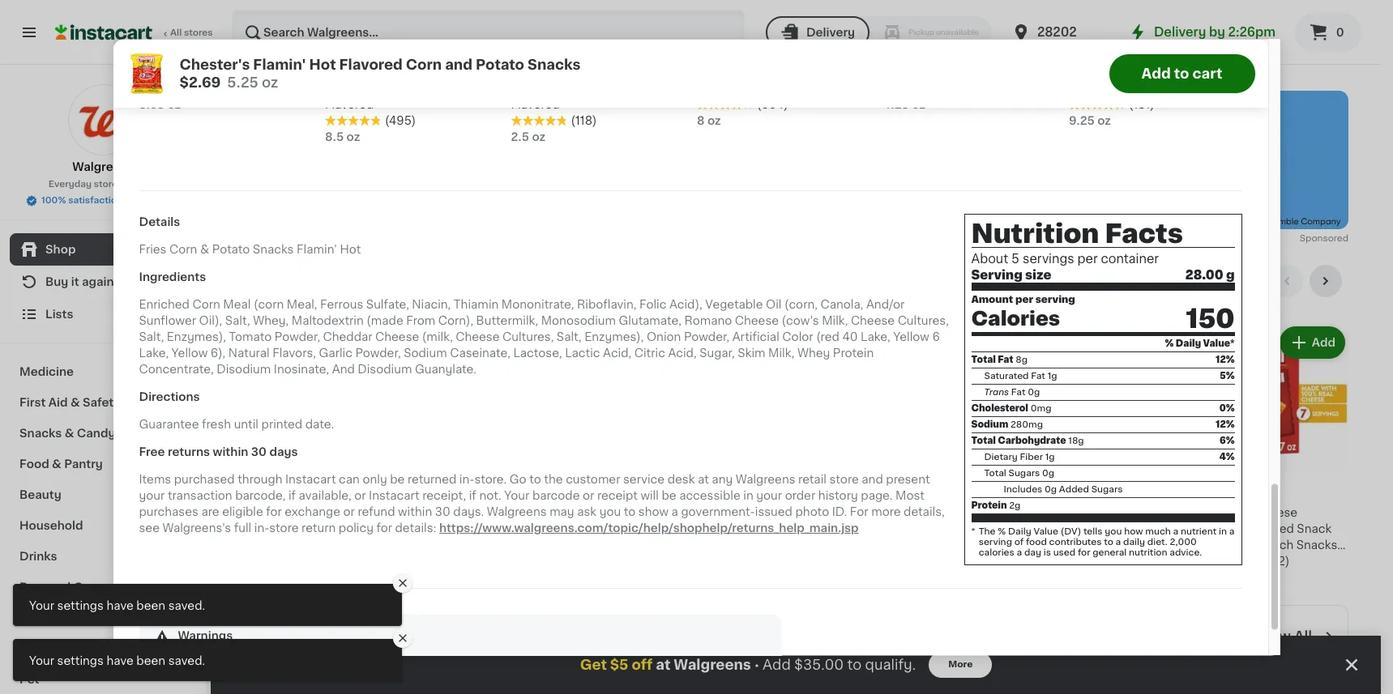 Task type: describe. For each thing, give the bounding box(es) containing it.
photo
[[796, 507, 830, 518]]

fries inside the chester's fries corn & potato snacks, flamin' hot flavored 3.63 oz
[[197, 67, 224, 78]]

donettes
[[243, 524, 308, 535]]

available,
[[299, 491, 352, 502]]

saved. for close toast image
[[168, 656, 205, 667]]

your inside items purchased through instacart can only be returned in-store. go to the customer service desk at any walgreens retail store and present your transaction barcode, if available, or instacart receipt, if not. your barcode or receipt will be accessible in your order history page. most purchases are eligible for exchange or refund within 30 days. walgreens may ask you to show a government-issued photo id. for more details, see walgreens's full in-store return policy for details:
[[505, 491, 530, 502]]

0 horizontal spatial fries
[[139, 244, 167, 256]]

or up ask in the bottom left of the page
[[583, 491, 595, 502]]

items
[[139, 474, 171, 486]]

hot inside the 5 cheetos crunchy cheese flavored snacks, flamin' hot flavored
[[467, 83, 488, 95]]

hot inside the chester's fries corn & potato snacks, flamin' hot flavored 3.63 oz
[[229, 83, 250, 95]]

& inside 'link'
[[70, 397, 80, 409]]

to right go
[[530, 474, 541, 486]]

nsored
[[1318, 234, 1349, 243]]

or down can
[[355, 491, 366, 502]]

food
[[1027, 539, 1048, 548]]

$ for $ 2 69
[[566, 484, 573, 494]]

policy
[[339, 523, 374, 534]]

cheese inside cheez-it cheese crackers, baked snack crackers, lunch snacks, original
[[1254, 507, 1298, 519]]

barcode
[[533, 491, 580, 502]]

walgreens inside get $5 off at walgreens • add $35.00 to qualify.
[[674, 659, 751, 672]]

purchased
[[174, 474, 235, 486]]

1 disodium from the left
[[217, 364, 271, 376]]

for up "donettes"
[[266, 507, 282, 518]]

fat for saturated
[[1032, 372, 1046, 381]]

flavored inside 2 ruffles potato chips, flamin' hot cheddar & sour cream flavored
[[511, 99, 560, 111]]

1 horizontal spatial protein
[[972, 502, 1008, 511]]

4 for $ 4 79
[[253, 483, 266, 502]]

prices
[[120, 180, 149, 189]]

8g
[[1016, 356, 1028, 365]]

flamin' up meal,
[[297, 244, 337, 256]]

add button for $ 2 69
[[642, 328, 705, 357]]

and inside chester's flamin' hot flavored corn and potato snacks $2.69 5.25 oz
[[445, 58, 473, 71]]

your for close toast icon on the bottom of the page
[[29, 601, 54, 612]]

total for dietary fiber 1g
[[972, 437, 996, 446]]

household link
[[10, 511, 197, 542]]

total fat 8g
[[972, 356, 1028, 365]]

oz inside smartfood white cheddar cheese popcorn 6.75 oz
[[1070, 556, 1083, 567]]

0 vertical spatial within
[[213, 447, 248, 458]]

ingredients
[[139, 272, 206, 283]]

12% for sodium 280mg
[[1217, 421, 1235, 430]]

flamin' inside the chester's fries corn & potato snacks, flamin' hot flavored 3.63 oz
[[186, 83, 226, 95]]

in inside * the % daily value (dv) tells you how much a nutrient in a serving of food contributes to a daily diet. 2,000 calories a day is used for general nutrition advice.
[[1220, 528, 1228, 537]]

cheese down and/or
[[851, 316, 895, 327]]

for inside * the % daily value (dv) tells you how much a nutrient in a serving of food contributes to a daily diet. 2,000 calories a day is used for general nutrition advice.
[[1078, 549, 1091, 558]]

or up "sugar"
[[343, 507, 355, 518]]

until
[[234, 419, 259, 431]]

personal
[[19, 582, 71, 594]]

5 cheetos crunchy cheese flavored snacks, flamin' hot flavored
[[325, 43, 488, 111]]

1g for dietary fiber 1g
[[1046, 454, 1055, 462]]

salt
[[747, 524, 769, 535]]

off
[[632, 659, 653, 672]]

items purchased through instacart can only be returned in-store. go to the customer service desk at any walgreens retail store and present your transaction barcode, if available, or instacart receipt, if not. your barcode or receipt will be accessible in your order history page. most purchases are eligible for exchange or refund within 30 days. walgreens may ask you to show a government-issued photo id. for more details, see walgreens's full in-store return policy for details:
[[139, 474, 945, 534]]

snacks inside chester's flamin' hot flavored corn and potato snacks $2.69 5.25 oz
[[528, 58, 581, 71]]

add to cart
[[1142, 66, 1223, 79]]

been for close toast image
[[137, 656, 166, 667]]

10.5 oz
[[243, 572, 283, 584]]

cheddar inside 2 ruffles potato chips, flamin' hot cheddar & sour cream flavored
[[535, 83, 585, 95]]

chester's inside chester's flamin' hot flavored corn and potato snacks
[[563, 507, 618, 519]]

haribo
[[403, 507, 450, 519]]

0 horizontal spatial all
[[170, 28, 182, 37]]

and inside items purchased through instacart can only be returned in-store. go to the customer service desk at any walgreens retail store and present your transaction barcode, if available, or instacart receipt, if not. your barcode or receipt will be accessible in your order history page. most purchases are eligible for exchange or refund within 30 days. walgreens may ask you to show a government-issued photo id. for more details, see walgreens's full in-store return policy for details:
[[862, 474, 884, 486]]

and inside gushers fruit flavored snacks, strawberry splash and tropical (1.99k)
[[924, 540, 945, 551]]

0 horizontal spatial yellow
[[172, 348, 208, 359]]

12% for total fat 8g
[[1217, 356, 1235, 365]]

pet link
[[10, 665, 197, 695]]

pantry
[[64, 459, 103, 470]]

•
[[755, 659, 760, 672]]

a up 2,000 at right
[[1174, 528, 1179, 537]]

69
[[587, 484, 600, 494]]

it
[[1244, 507, 1251, 519]]

4.25 oz button
[[883, 0, 1057, 113]]

oz right the 10.5
[[270, 572, 283, 584]]

your settings have been saved. for close toast image
[[29, 656, 205, 667]]

add button for $ 2 79
[[483, 328, 545, 357]]

settings for close toast image
[[57, 656, 104, 667]]

eligible
[[222, 507, 263, 518]]

2 crackers, from the top
[[1202, 540, 1256, 551]]

$ 2 49
[[142, 43, 176, 61]]

can
[[339, 474, 360, 486]]

snacks, inside gushers fruit flavored snacks, strawberry splash and tropical (1.99k)
[[883, 524, 927, 535]]

% inside * the % daily value (dv) tells you how much a nutrient in a serving of food contributes to a daily diet. 2,000 calories a day is used for general nutrition advice.
[[998, 528, 1006, 537]]

sour
[[600, 83, 626, 95]]

2 inside 2 ruffles potato chips, flamin' hot cheddar & sour cream flavored
[[521, 43, 533, 61]]

$ for $ 2 49
[[142, 43, 149, 53]]

a down "cheez-" in the bottom right of the page
[[1230, 528, 1235, 537]]

1 horizontal spatial salt,
[[225, 316, 250, 327]]

saturated fat 1g
[[985, 372, 1058, 381]]

flamin' inside 2 ruffles potato chips, flamin' hot cheddar & sour cream flavored
[[635, 67, 675, 78]]

snacks, inside the 5 cheetos crunchy cheese flavored snacks, flamin' hot flavored
[[377, 83, 421, 95]]

advice.
[[1170, 549, 1203, 558]]

0 horizontal spatial powder,
[[275, 332, 320, 343]]

citric
[[635, 348, 666, 359]]

flamin' inside chester's flamin' hot flavored corn and potato snacks
[[621, 507, 661, 519]]

2 acid, from the left
[[668, 348, 697, 359]]

1g for saturated fat 1g
[[1048, 372, 1058, 381]]

spo
[[1300, 234, 1318, 243]]

1 horizontal spatial be
[[662, 491, 677, 502]]

walgreens down not. in the bottom of the page
[[487, 507, 547, 518]]

$5
[[610, 659, 629, 672]]

fruit
[[934, 507, 959, 519]]

you inside * the % daily value (dv) tells you how much a nutrient in a serving of food contributes to a daily diet. 2,000 calories a day is used for general nutrition advice.
[[1105, 528, 1123, 537]]

potato inside 2 ruffles potato chips, flamin' hot cheddar & sour cream flavored
[[555, 67, 593, 78]]

chips, for doritos
[[1070, 83, 1106, 95]]

calories
[[979, 549, 1015, 558]]

flavored inside chester's flamin' hot flavored corn and potato snacks $2.69 5.25 oz
[[339, 58, 403, 71]]

2 vertical spatial 0g
[[1045, 486, 1057, 495]]

g
[[1227, 270, 1235, 282]]

1 horizontal spatial daily
[[1176, 340, 1202, 349]]

1 vertical spatial instacart
[[369, 491, 420, 502]]

1 horizontal spatial sugars
[[1092, 486, 1123, 495]]

0 vertical spatial store
[[94, 180, 118, 189]]

flavored inside the chester's fries corn & potato snacks, flamin' hot flavored 3.63 oz
[[253, 83, 302, 95]]

total inside total sugars 0g includes 0g added sugars
[[985, 470, 1007, 479]]

0 vertical spatial in-
[[460, 474, 475, 486]]

at inside items purchased through instacart can only be returned in-store. go to the customer service desk at any walgreens retail store and present your transaction barcode, if available, or instacart receipt, if not. your barcode or receipt will be accessible in your order history page. most purchases are eligible for exchange or refund within 30 days. walgreens may ask you to show a government-issued photo id. for more details, see walgreens's full in-store return policy for details:
[[698, 474, 709, 486]]

0mg
[[1031, 405, 1052, 414]]

5 for $ 5 99
[[892, 483, 905, 502]]

0g for fat
[[1028, 389, 1041, 398]]

28202
[[1038, 26, 1077, 38]]

6 inside kind caramel almond & sea salt 6 x 1.4 oz
[[723, 540, 731, 551]]

chester's for 3.63
[[139, 67, 194, 78]]

through
[[238, 474, 283, 486]]

a inside items purchased through instacart can only be returned in-store. go to the customer service desk at any walgreens retail store and present your transaction barcode, if available, or instacart receipt, if not. your barcode or receipt will be accessible in your order history page. most purchases are eligible for exchange or refund within 30 days. walgreens may ask you to show a government-issued photo id. for more details, see walgreens's full in-store return policy for details:
[[672, 507, 679, 518]]

40
[[843, 332, 858, 343]]

oz inside 4.25 oz button
[[912, 99, 926, 111]]

1 horizontal spatial milk,
[[822, 316, 848, 327]]

crunchy
[[377, 67, 425, 78]]

within inside items purchased through instacart can only be returned in-store. go to the customer service desk at any walgreens retail store and present your transaction barcode, if available, or instacart receipt, if not. your barcode or receipt will be accessible in your order history page. most purchases are eligible for exchange or refund within 30 days. walgreens may ask you to show a government-issued photo id. for more details, see walgreens's full in-store return policy for details:
[[398, 507, 432, 518]]

per for serving
[[1016, 296, 1034, 306]]

lactic
[[565, 348, 600, 359]]

pet
[[19, 675, 39, 686]]

(red
[[817, 332, 840, 343]]

oz right "2.5"
[[532, 132, 546, 143]]

any
[[712, 474, 733, 486]]

diet.
[[1148, 539, 1168, 548]]

0 horizontal spatial free
[[139, 447, 165, 458]]

accessible
[[680, 491, 741, 502]]

& inside 2 ruffles potato chips, flamin' hot cheddar & sour cream flavored
[[587, 83, 597, 95]]

total sugars 0g includes 0g added sugars
[[985, 470, 1123, 495]]

add for $ 4 29
[[1313, 337, 1336, 348]]

tropical
[[948, 540, 993, 551]]

$ for $ 12 99
[[726, 484, 732, 494]]

to down receipt
[[624, 507, 636, 518]]

4 for $ 4 29
[[1212, 483, 1226, 502]]

flamin' inside doritos flavored tortilla chips, flamin' hot nacho
[[1109, 83, 1149, 95]]

% daily value*
[[1166, 340, 1235, 349]]

1 vertical spatial item carousel region
[[663, 669, 1073, 695]]

1 horizontal spatial store
[[269, 523, 299, 534]]

flavored inside gushers fruit flavored snacks, strawberry splash and tropical (1.99k)
[[962, 507, 1011, 519]]

0 horizontal spatial salt,
[[139, 332, 164, 343]]

add button for $ 4 29
[[1282, 328, 1344, 357]]

dietary fiber 1g
[[985, 454, 1055, 462]]

cheese up caseinate,
[[456, 332, 500, 343]]

$ for $ 5 19
[[1046, 484, 1052, 494]]

donuts
[[270, 540, 312, 551]]

0 vertical spatial lake,
[[861, 332, 891, 343]]

0 vertical spatial be
[[390, 474, 405, 486]]

the inside items purchased through instacart can only be returned in-store. go to the customer service desk at any walgreens retail store and present your transaction barcode, if available, or instacart receipt, if not. your barcode or receipt will be accessible in your order history page. most purchases are eligible for exchange or refund within 30 days. walgreens may ask you to show a government-issued photo id. for more details, see walgreens's full in-store return policy for details:
[[544, 474, 563, 486]]

oz inside kind caramel almond & sea salt 6 x 1.4 oz
[[761, 540, 775, 551]]

5.25
[[227, 75, 259, 88]]

0 vertical spatial instacart
[[285, 474, 336, 486]]

contributes
[[1050, 539, 1102, 548]]

oil),
[[199, 316, 222, 327]]

cheese inside smartfood white cheddar cheese popcorn 6.75 oz
[[1095, 524, 1139, 535]]

0 vertical spatial 30
[[251, 447, 267, 458]]

10.5
[[243, 572, 267, 584]]

hot inside chester's flamin' hot flavored corn and potato snacks
[[664, 507, 685, 519]]

oil
[[766, 299, 782, 311]]

close toast image
[[397, 577, 409, 590]]

more
[[949, 661, 973, 670]]

to inside button
[[1175, 66, 1190, 79]]

cheddar inside enriched corn meal (corn meal, ferrous sulfate, niacin, thiamin mononitrate, riboflavin, folic acid), vegetable oil (corn, canola, and/or sunflower oil), salt, whey, maltodextrin (made from corn), buttermilk, monosodium glutamate, romano cheese (cow's milk, cheese cultures, salt, enzymes), tomato powder, cheddar cheese (milk, cheese cultures, salt, enzymes), onion powder, artificial color (red 40 lake, yellow 6 lake, yellow 6), natural flavors, garlic powder, sodium caseinate, lactose, lactic acid, citric acid, sugar, skim milk, whey protein concentrate, disodium inosinate, and disodium guanylate.
[[323, 332, 373, 343]]

2 for $ 2 79
[[413, 483, 425, 502]]

& inside the chester's fries corn & potato snacks, flamin' hot flavored 3.63 oz
[[258, 67, 267, 78]]

have for close toast icon on the bottom of the page
[[107, 601, 134, 612]]

lunch
[[1259, 540, 1294, 551]]

1 crackers, from the top
[[1202, 524, 1256, 535]]

1 vertical spatial milk,
[[769, 348, 795, 359]]

hot inside chester's flamin' hot flavored corn and potato snacks $2.69 5.25 oz
[[309, 58, 336, 71]]

chester's fries corn & potato snacks, flamin' hot flavored 3.63 oz
[[139, 67, 308, 111]]

5 for $ 5 19
[[1052, 483, 1065, 502]]

cheddar inside smartfood white cheddar cheese popcorn 6.75 oz
[[1043, 524, 1092, 535]]

fat for total
[[998, 356, 1014, 365]]

tells
[[1084, 528, 1103, 537]]

artificial
[[733, 332, 780, 343]]

instacart logo image
[[55, 23, 152, 42]]

corn inside the chester's fries corn & potato snacks, flamin' hot flavored 3.63 oz
[[227, 67, 255, 78]]

product group containing 12
[[723, 323, 870, 568]]

$ for $ 4 29
[[1206, 484, 1212, 494]]

facts
[[1106, 222, 1184, 248]]

see
[[139, 523, 160, 534]]

includes
[[1004, 486, 1043, 495]]

add button for $ 5 99
[[962, 328, 1025, 357]]

hot inside 2 ruffles potato chips, flamin' hot cheddar & sour cream flavored
[[511, 83, 532, 95]]

service
[[624, 474, 665, 486]]

0 vertical spatial %
[[1166, 340, 1174, 349]]

150
[[1187, 307, 1235, 333]]

0 horizontal spatial sugars
[[1009, 470, 1041, 479]]

concentrate,
[[139, 364, 214, 376]]

serving inside * the % daily value (dv) tells you how much a nutrient in a serving of food contributes to a daily diet. 2,000 calories a day is used for general nutrition advice.
[[979, 539, 1013, 548]]

view for view all
[[1258, 631, 1292, 644]]

snacks & candy link
[[10, 418, 197, 449]]

settings for close toast icon on the bottom of the page
[[57, 601, 104, 612]]

1 acid, from the left
[[603, 348, 632, 359]]

walgreens up everyday store prices link
[[72, 161, 134, 173]]

retail
[[799, 474, 827, 486]]

carbohydrate
[[998, 437, 1067, 446]]

x
[[733, 540, 740, 551]]

1 horizontal spatial powder,
[[356, 348, 401, 359]]

daily
[[1124, 539, 1146, 548]]

skim
[[738, 348, 766, 359]]

oz right 9.25
[[1098, 116, 1112, 127]]

1 horizontal spatial serving
[[1036, 296, 1076, 306]]

main content containing 4
[[211, 65, 1382, 695]]

serving
[[972, 270, 1023, 282]]

& up 'ingredients'
[[200, 244, 209, 256]]

flavors,
[[273, 348, 316, 359]]

$ 4 29
[[1206, 483, 1240, 502]]

2 horizontal spatial powder,
[[684, 332, 730, 343]]

a down of
[[1017, 549, 1023, 558]]

1 if from the left
[[289, 491, 296, 502]]

corn up 'ingredients'
[[169, 244, 197, 256]]

2 horizontal spatial salt,
[[557, 332, 582, 343]]

corn inside chester's flamin' hot flavored corn and potato snacks
[[615, 524, 643, 535]]

99 for 5
[[907, 484, 920, 494]]

30 inside items purchased through instacart can only be returned in-store. go to the customer service desk at any walgreens retail store and present your transaction barcode, if available, or instacart receipt, if not. your barcode or receipt will be accessible in your order history page. most purchases are eligible for exchange or refund within 30 days. walgreens may ask you to show a government-issued photo id. for more details, see walgreens's full in-store return policy for details:
[[435, 507, 451, 518]]

corn inside chester's flamin' hot flavored corn and potato snacks $2.69 5.25 oz
[[406, 58, 442, 71]]

potato inside chester's flamin' hot flavored corn and potato snacks
[[670, 524, 708, 535]]

https://www.walgreens.com/topic/help/shophelp/returns_help_main.jsp link
[[439, 523, 859, 534]]

sodium 280mg
[[972, 421, 1044, 430]]

size
[[439, 524, 462, 535]]

color
[[783, 332, 814, 343]]

close toast image
[[397, 632, 409, 645]]

2 if from the left
[[469, 491, 477, 502]]

cheese down (made
[[376, 332, 419, 343]]

calories
[[972, 310, 1061, 329]]

3.63
[[139, 99, 165, 111]]



Task type: locate. For each thing, give the bounding box(es) containing it.
0 vertical spatial your
[[505, 491, 530, 502]]

0 vertical spatial 0g
[[1028, 389, 1041, 398]]

5 for about 5
[[1012, 253, 1020, 266]]

4 add button from the left
[[802, 328, 865, 357]]

28.00 g
[[1186, 270, 1235, 282]]

$ inside $ 4 29
[[1206, 484, 1212, 494]]

1 your settings have been saved. from the top
[[29, 601, 205, 612]]

$ inside $ 5 19
[[1046, 484, 1052, 494]]

candy
[[77, 428, 116, 439]]

0 horizontal spatial chips,
[[596, 67, 632, 78]]

corn right $2.69 on the left of the page
[[227, 67, 255, 78]]

1 vertical spatial you
[[1105, 528, 1123, 537]]

total for saturated fat 1g
[[972, 356, 996, 365]]

ca! image
[[257, 619, 294, 656]]

health
[[57, 613, 96, 624]]

chester's inside the chester's fries corn & potato snacks, flamin' hot flavored 3.63 oz
[[139, 67, 194, 78]]

lists
[[45, 309, 73, 320]]

guanylate.
[[415, 364, 477, 376]]

1 been from the top
[[137, 601, 166, 612]]

add inside product group
[[833, 337, 857, 348]]

view down "(812)"
[[1258, 631, 1292, 644]]

1 vertical spatial serving
[[979, 539, 1013, 548]]

if up the exchange
[[289, 491, 296, 502]]

0 vertical spatial milk,
[[822, 316, 848, 327]]

to inside * the % daily value (dv) tells you how much a nutrient in a serving of food contributes to a daily diet. 2,000 calories a day is used for general nutrition advice.
[[1105, 539, 1114, 548]]

protein
[[833, 348, 874, 359], [972, 502, 1008, 511]]

are
[[201, 507, 219, 518]]

chester's up $2.69 on the left of the page
[[180, 58, 250, 71]]

add button for $ 4 79
[[323, 328, 385, 357]]

1 vertical spatial the
[[330, 621, 360, 638]]

1 vertical spatial yellow
[[172, 348, 208, 359]]

2 left 69
[[573, 483, 585, 502]]

in down "cheez-" in the bottom right of the page
[[1220, 528, 1228, 537]]

main content
[[211, 65, 1382, 695]]

& inside kind caramel almond & sea salt 6 x 1.4 oz
[[853, 507, 862, 519]]

strawberry
[[929, 524, 992, 535]]

chester's down $ 2 69
[[563, 507, 618, 519]]

doritos
[[1070, 67, 1112, 78]]

beauty link
[[10, 480, 197, 511]]

2 horizontal spatial cheddar
[[1043, 524, 1092, 535]]

2 79 from the left
[[427, 484, 439, 494]]

1 horizontal spatial in-
[[460, 474, 475, 486]]

be right will
[[662, 491, 677, 502]]

1 horizontal spatial lake,
[[861, 332, 891, 343]]

chester's flamin' hot flavored corn and potato snacks $2.69 5.25 oz
[[180, 58, 581, 88]]

0 horizontal spatial acid,
[[603, 348, 632, 359]]

value*
[[1204, 340, 1235, 349]]

1 vertical spatial lake,
[[139, 348, 169, 359]]

first aid & safety link
[[10, 388, 197, 418]]

1 horizontal spatial 6
[[933, 332, 940, 343]]

99
[[755, 484, 768, 494], [907, 484, 920, 494]]

nutrition facts
[[972, 222, 1184, 248]]

1 vertical spatial in-
[[254, 523, 269, 534]]

all
[[1193, 275, 1206, 287]]

get $5 off at walgreens • add $35.00 to qualify.
[[580, 659, 916, 672]]

in inside items purchased through instacart can only be returned in-store. go to the customer service desk at any walgreens retail store and present your transaction barcode, if available, or instacart receipt, if not. your barcode or receipt will be accessible in your order history page. most purchases are eligible for exchange or refund within 30 days. walgreens may ask you to show a government-issued photo id. for more details, see walgreens's full in-store return policy for details:
[[744, 491, 754, 502]]

5 add button from the left
[[962, 328, 1025, 357]]

add button for $ 5 19
[[1122, 328, 1185, 357]]

79 inside $ 4 79
[[268, 484, 280, 494]]

flavored inside doritos flavored tortilla chips, flamin' hot nacho
[[1114, 67, 1163, 78]]

flamin' inside chester's flamin' hot flavored corn and potato snacks $2.69 5.25 oz
[[253, 58, 306, 71]]

corn inside enriched corn meal (corn meal, ferrous sulfate, niacin, thiamin mononitrate, riboflavin, folic acid), vegetable oil (corn, canola, and/or sunflower oil), salt, whey, maltodextrin (made from corn), buttermilk, monosodium glutamate, romano cheese (cow's milk, cheese cultures, salt, enzymes), tomato powder, cheddar cheese (milk, cheese cultures, salt, enzymes), onion powder, artificial color (red 40 lake, yellow 6 lake, yellow 6), natural flavors, garlic powder, sodium caseinate, lactose, lactic acid, citric acid, sugar, skim milk, whey protein concentrate, disodium inosinate, and disodium guanylate.
[[192, 299, 220, 311]]

0 vertical spatial cheddar
[[535, 83, 585, 95]]

28202 button
[[1012, 10, 1109, 55]]

cheese inside the 5 cheetos crunchy cheese flavored snacks, flamin' hot flavored
[[428, 67, 472, 78]]

flavored inside chester's flamin' hot flavored corn and potato snacks
[[563, 524, 612, 535]]

1 vertical spatial sodium
[[972, 421, 1009, 430]]

oz right the 1.4
[[761, 540, 775, 551]]

0 vertical spatial crackers,
[[1202, 524, 1256, 535]]

for down refund
[[377, 523, 392, 534]]

to inside get $5 off at walgreens • add $35.00 to qualify.
[[848, 659, 862, 672]]

cheese up artificial
[[735, 316, 779, 327]]

daily left value*
[[1176, 340, 1202, 349]]

per
[[1078, 253, 1098, 266], [1016, 296, 1034, 306]]

oz right 8.5
[[347, 132, 360, 143]]

$ up haribo
[[406, 484, 413, 494]]

1 enzymes), from the left
[[167, 332, 226, 343]]

$ inside $ 12 99
[[726, 484, 732, 494]]

1 horizontal spatial yellow
[[894, 332, 930, 343]]

280mg
[[1011, 421, 1044, 430]]

been for close toast icon on the bottom of the page
[[137, 601, 166, 612]]

0 horizontal spatial cultures,
[[503, 332, 554, 343]]

personal care link
[[10, 572, 197, 603]]

have up supplements
[[107, 601, 134, 612]]

lake, right 40
[[861, 332, 891, 343]]

2 been from the top
[[137, 656, 166, 667]]

2 add button from the left
[[483, 328, 545, 357]]

1 vertical spatial crackers,
[[1202, 540, 1256, 551]]

delivery for delivery
[[807, 27, 856, 38]]

12% up '5%'
[[1217, 356, 1235, 365]]

0 horizontal spatial 79
[[268, 484, 280, 494]]

1 vertical spatial cultures,
[[503, 332, 554, 343]]

0 vertical spatial cultures,
[[898, 316, 949, 327]]

days.
[[454, 507, 484, 518]]

$ left 69
[[566, 484, 573, 494]]

7 add button from the left
[[1282, 328, 1344, 357]]

2g
[[1010, 502, 1021, 511]]

delivery inside button
[[807, 27, 856, 38]]

been down supplements
[[137, 656, 166, 667]]

12%
[[1217, 356, 1235, 365], [1217, 421, 1235, 430]]

1 horizontal spatial fries
[[197, 67, 224, 78]]

79 for 2
[[427, 484, 439, 494]]

1 horizontal spatial per
[[1078, 253, 1098, 266]]

99 for 12
[[755, 484, 768, 494]]

flamin' inside the 5 cheetos crunchy cheese flavored snacks, flamin' hot flavored
[[424, 83, 464, 95]]

2 up haribo
[[413, 483, 425, 502]]

if up gummi
[[469, 491, 477, 502]]

0 horizontal spatial 30
[[251, 447, 267, 458]]

2 for $ 2 49
[[149, 43, 161, 61]]

add for $ 2 79
[[513, 337, 537, 348]]

$ for $ 5 99
[[886, 484, 892, 494]]

0 horizontal spatial lake,
[[139, 348, 169, 359]]

1 saved. from the top
[[168, 601, 205, 612]]

daily inside * the % daily value (dv) tells you how much a nutrient in a serving of food contributes to a daily diet. 2,000 calories a day is used for general nutrition advice.
[[1009, 528, 1032, 537]]

0 vertical spatial all
[[170, 28, 182, 37]]

$ 4 79
[[247, 483, 280, 502]]

1 12% from the top
[[1217, 356, 1235, 365]]

view all
[[1258, 631, 1313, 644]]

almond
[[806, 507, 850, 519]]

of
[[1015, 539, 1024, 548]]

0 horizontal spatial the
[[330, 621, 360, 638]]

$
[[142, 43, 149, 53], [247, 484, 253, 494], [406, 484, 413, 494], [566, 484, 573, 494], [726, 484, 732, 494], [886, 484, 892, 494], [1046, 484, 1052, 494], [1206, 484, 1212, 494]]

chips, inside doritos flavored tortilla chips, flamin' hot nacho
[[1070, 83, 1106, 95]]

to right $35.00
[[848, 659, 862, 672]]

will
[[641, 491, 659, 502]]

protein inside enriched corn meal (corn meal, ferrous sulfate, niacin, thiamin mononitrate, riboflavin, folic acid), vegetable oil (corn, canola, and/or sunflower oil), salt, whey, maltodextrin (made from corn), buttermilk, monosodium glutamate, romano cheese (cow's milk, cheese cultures, salt, enzymes), tomato powder, cheddar cheese (milk, cheese cultures, salt, enzymes), onion powder, artificial color (red 40 lake, yellow 6 lake, yellow 6), natural flavors, garlic powder, sodium caseinate, lactose, lactic acid, citric acid, sugar, skim milk, whey protein concentrate, disodium inosinate, and disodium guanylate.
[[833, 348, 874, 359]]

1 horizontal spatial all
[[1295, 631, 1313, 644]]

potato up meal
[[212, 244, 250, 256]]

more
[[872, 507, 901, 518]]

daily
[[1176, 340, 1202, 349], [1009, 528, 1032, 537]]

0g for sugars
[[1043, 470, 1055, 479]]

& right $2.69 on the left of the page
[[258, 67, 267, 78]]

5 left 19
[[1052, 483, 1065, 502]]

2 vertical spatial total
[[985, 470, 1007, 479]]

monosodium
[[541, 316, 616, 327]]

1 vertical spatial daily
[[1009, 528, 1032, 537]]

amount per serving
[[972, 296, 1076, 306]]

enzymes),
[[167, 332, 226, 343], [585, 332, 644, 343]]

snacks inside chester's flamin' hot flavored corn and potato snacks
[[563, 540, 604, 551]]

chester's for 5.25
[[180, 58, 250, 71]]

0 vertical spatial per
[[1078, 253, 1098, 266]]

milk, down canola,
[[822, 316, 848, 327]]

1 vertical spatial protein
[[972, 502, 1008, 511]]

1 4 from the left
[[253, 483, 266, 502]]

1 have from the top
[[107, 601, 134, 612]]

0 horizontal spatial instacart
[[285, 474, 336, 486]]

snacks, inside the chester's fries corn & potato snacks, flamin' hot flavored 3.63 oz
[[139, 83, 183, 95]]

2 left 49
[[149, 43, 161, 61]]

0 vertical spatial chips,
[[596, 67, 632, 78]]

1 vertical spatial sugars
[[1092, 486, 1123, 495]]

& left candy
[[65, 428, 74, 439]]

to up general
[[1105, 539, 1114, 548]]

0 horizontal spatial in
[[744, 491, 754, 502]]

gummi
[[453, 507, 494, 519]]

0 vertical spatial daily
[[1176, 340, 1202, 349]]

chips, inside 2 ruffles potato chips, flamin' hot cheddar & sour cream flavored
[[596, 67, 632, 78]]

your settings have been saved. for close toast icon on the bottom of the page
[[29, 601, 205, 612]]

2 your settings have been saved. from the top
[[29, 656, 205, 667]]

6 inside enriched corn meal (corn meal, ferrous sulfate, niacin, thiamin mononitrate, riboflavin, folic acid), vegetable oil (corn, canola, and/or sunflower oil), salt, whey, maltodextrin (made from corn), buttermilk, monosodium glutamate, romano cheese (cow's milk, cheese cultures, salt, enzymes), tomato powder, cheddar cheese (milk, cheese cultures, salt, enzymes), onion powder, artificial color (red 40 lake, yellow 6 lake, yellow 6), natural flavors, garlic powder, sodium caseinate, lactose, lactic acid, citric acid, sugar, skim milk, whey protein concentrate, disodium inosinate, and disodium guanylate.
[[933, 332, 940, 343]]

oz inside the chester's fries corn & potato snacks, flamin' hot flavored 3.63 oz
[[167, 99, 181, 111]]

servings per container
[[1023, 253, 1160, 266]]

if
[[289, 491, 296, 502], [469, 491, 477, 502]]

medicine
[[19, 367, 74, 378]]

1 vertical spatial fat
[[1032, 372, 1046, 381]]

potato inside chester's flamin' hot flavored corn and potato snacks $2.69 5.25 oz
[[476, 58, 525, 71]]

yellow up concentrate,
[[172, 348, 208, 359]]

the right tis at the bottom left of page
[[330, 621, 360, 638]]

0 horizontal spatial within
[[213, 447, 248, 458]]

oz inside chester's flamin' hot flavored corn and potato snacks $2.69 5.25 oz
[[262, 75, 278, 88]]

all stores
[[170, 28, 213, 37]]

79 up hostess
[[268, 484, 280, 494]]

1 horizontal spatial 4
[[1212, 483, 1226, 502]]

79 for 4
[[268, 484, 280, 494]]

1 horizontal spatial 99
[[907, 484, 920, 494]]

29
[[1227, 484, 1240, 494]]

view left all
[[1162, 275, 1190, 287]]

99 inside $ 12 99
[[755, 484, 768, 494]]

lake, up concentrate,
[[139, 348, 169, 359]]

1 horizontal spatial 79
[[427, 484, 439, 494]]

whey
[[798, 348, 831, 359]]

delivery for delivery by 2:26pm
[[1155, 26, 1207, 38]]

fat
[[998, 356, 1014, 365], [1032, 372, 1046, 381], [1012, 389, 1026, 398]]

% right the
[[998, 528, 1006, 537]]

item carousel region
[[243, 265, 1349, 592], [663, 669, 1073, 695]]

gushers fruit flavored snacks, strawberry splash and tropical (1.99k)
[[883, 507, 1011, 567]]

item carousel region containing 4
[[243, 265, 1349, 592]]

receipt,
[[423, 491, 466, 502]]

1 vertical spatial total
[[972, 437, 996, 446]]

1 79 from the left
[[268, 484, 280, 494]]

5 inside the 5 cheetos crunchy cheese flavored snacks, flamin' hot flavored
[[335, 43, 348, 61]]

page.
[[861, 491, 893, 502]]

0 vertical spatial yellow
[[894, 332, 930, 343]]

0 horizontal spatial be
[[390, 474, 405, 486]]

per for container
[[1078, 253, 1098, 266]]

0g down gluten-
[[1043, 470, 1055, 479]]

2 disodium from the left
[[358, 364, 412, 376]]

at inside get $5 off at walgreens • add $35.00 to qualify.
[[656, 659, 671, 672]]

0 vertical spatial sodium
[[404, 348, 447, 359]]

$ inside $ 4 79
[[247, 484, 253, 494]]

view inside "popup button"
[[1162, 275, 1190, 287]]

2 saved. from the top
[[168, 656, 205, 667]]

snacks, inside cheez-it cheese crackers, baked snack crackers, lunch snacks, original
[[1297, 540, 1341, 551]]

add inside get $5 off at walgreens • add $35.00 to qualify.
[[763, 659, 791, 672]]

2 vertical spatial cheddar
[[1043, 524, 1092, 535]]

1 add button from the left
[[323, 328, 385, 357]]

1 horizontal spatial cultures,
[[898, 316, 949, 327]]

satisfaction
[[68, 196, 123, 205]]

and inside chester's flamin' hot flavored corn and potato snacks
[[645, 524, 667, 535]]

& right food at left
[[52, 459, 61, 470]]

1 horizontal spatial delivery
[[1155, 26, 1207, 38]]

crackers,
[[1202, 524, 1256, 535], [1202, 540, 1256, 551]]

size
[[1026, 270, 1052, 282]]

hot
[[309, 58, 336, 71], [229, 83, 250, 95], [467, 83, 488, 95], [511, 83, 532, 95], [1152, 83, 1173, 95], [340, 244, 361, 256], [664, 507, 685, 519]]

sodium inside enriched corn meal (corn meal, ferrous sulfate, niacin, thiamin mononitrate, riboflavin, folic acid), vegetable oil (corn, canola, and/or sunflower oil), salt, whey, maltodextrin (made from corn), buttermilk, monosodium glutamate, romano cheese (cow's milk, cheese cultures, salt, enzymes), tomato powder, cheddar cheese (milk, cheese cultures, salt, enzymes), onion powder, artificial color (red 40 lake, yellow 6 lake, yellow 6), natural flavors, garlic powder, sodium caseinate, lactose, lactic acid, citric acid, sugar, skim milk, whey protein concentrate, disodium inosinate, and disodium guanylate.
[[404, 348, 447, 359]]

1 vertical spatial saved.
[[168, 656, 205, 667]]

protein 2g
[[972, 502, 1021, 511]]

6 add button from the left
[[1122, 328, 1185, 357]]

0 vertical spatial you
[[600, 507, 621, 518]]

2 settings from the top
[[57, 656, 104, 667]]

servings
[[1023, 253, 1075, 266]]

3 add button from the left
[[642, 328, 705, 357]]

add button for $ 12 99
[[802, 328, 865, 357]]

2
[[149, 43, 161, 61], [521, 43, 533, 61], [413, 483, 425, 502], [573, 483, 585, 502]]

2 horizontal spatial store
[[830, 474, 859, 486]]

you inside items purchased through instacart can only be returned in-store. go to the customer service desk at any walgreens retail store and present your transaction barcode, if available, or instacart receipt, if not. your barcode or receipt will be accessible in your order history page. most purchases are eligible for exchange or refund within 30 days. walgreens may ask you to show a government-issued photo id. for more details, see walgreens's full in-store return policy for details:
[[600, 507, 621, 518]]

1 settings from the top
[[57, 601, 104, 612]]

0 horizontal spatial cheddar
[[323, 332, 373, 343]]

potato inside the chester's fries corn & potato snacks, flamin' hot flavored 3.63 oz
[[270, 67, 308, 78]]

& down health
[[73, 644, 83, 655]]

store.
[[475, 474, 507, 486]]

fat for trans
[[1012, 389, 1026, 398]]

been up supplements
[[137, 601, 166, 612]]

• sponsored: ultra palmolive® antibacterial kills 99% of bacteria* on your dishes and kitchen surfaces vs. dawn® antibacterial does not**. *staph aureus, salmonella enterica, and e. coli 0157:h7 **dawn is a registered trademark of procter & gamble company. image
[[243, 91, 1349, 229]]

2 enzymes), from the left
[[585, 332, 644, 343]]

serving down size
[[1036, 296, 1076, 306]]

$ inside $ 5 99
[[886, 484, 892, 494]]

add for $ 5 19
[[1153, 337, 1176, 348]]

(131)
[[1130, 99, 1155, 111]]

0 vertical spatial in
[[744, 491, 754, 502]]

1 vertical spatial fries
[[139, 244, 167, 256]]

30 left "days"
[[251, 447, 267, 458]]

1 horizontal spatial view
[[1258, 631, 1292, 644]]

(milk,
[[422, 332, 453, 343]]

free inside item carousel region
[[1089, 458, 1115, 469]]

for
[[266, 507, 282, 518], [377, 523, 392, 534], [1078, 549, 1091, 558], [433, 621, 458, 638]]

contains
[[178, 647, 229, 659]]

within down guarantee fresh until printed date.
[[213, 447, 248, 458]]

lactose,
[[514, 348, 562, 359]]

the inside main content
[[330, 621, 360, 638]]

walgreens logo image
[[68, 84, 139, 156]]

0 vertical spatial settings
[[57, 601, 104, 612]]

oz right 4.25 in the top right of the page
[[912, 99, 926, 111]]

2 99 from the left
[[907, 484, 920, 494]]

$ up the 'eligible'
[[247, 484, 253, 494]]

for left chips
[[433, 621, 458, 638]]

1g right fiber on the right bottom of page
[[1046, 454, 1055, 462]]

by
[[1210, 26, 1226, 38]]

the up barcode
[[544, 474, 563, 486]]

1 vertical spatial store
[[830, 474, 859, 486]]

enriched corn meal (corn meal, ferrous sulfate, niacin, thiamin mononitrate, riboflavin, folic acid), vegetable oil (corn, canola, and/or sunflower oil), salt, whey, maltodextrin (made from corn), buttermilk, monosodium glutamate, romano cheese (cow's milk, cheese cultures, salt, enzymes), tomato powder, cheddar cheese (milk, cheese cultures, salt, enzymes), onion powder, artificial color (red 40 lake, yellow 6 lake, yellow 6), natural flavors, garlic powder, sodium caseinate, lactose, lactic acid, citric acid, sugar, skim milk, whey protein concentrate, disodium inosinate, and disodium guanylate.
[[139, 299, 949, 376]]

walgreens
[[72, 161, 134, 173], [736, 474, 796, 486], [487, 507, 547, 518], [674, 659, 751, 672]]

per down nutrition facts
[[1078, 253, 1098, 266]]

serving up calories
[[979, 539, 1013, 548]]

5 up gushers
[[892, 483, 905, 502]]

0 horizontal spatial store
[[94, 180, 118, 189]]

None search field
[[232, 10, 745, 55]]

disodium right the and on the bottom of the page
[[358, 364, 412, 376]]

1 vertical spatial cheddar
[[323, 332, 373, 343]]

acid, down the onion
[[668, 348, 697, 359]]

romano
[[685, 316, 732, 327]]

your settings have been saved. down care
[[29, 601, 205, 612]]

1 vertical spatial your settings have been saved.
[[29, 656, 205, 667]]

1 horizontal spatial enzymes),
[[585, 332, 644, 343]]

$ for $ 2 79
[[406, 484, 413, 494]]

personal care
[[19, 582, 101, 594]]

2 4 from the left
[[1212, 483, 1226, 502]]

1 horizontal spatial your
[[757, 491, 783, 502]]

for inside main content
[[433, 621, 458, 638]]

food & pantry
[[19, 459, 103, 470]]

2,000
[[1170, 539, 1197, 548]]

cheddar up garlic
[[323, 332, 373, 343]]

store up 100% satisfaction guarantee button
[[94, 180, 118, 189]]

https://www.walgreens.com/topic/help/shophelp/returns_help_main.jsp
[[439, 523, 859, 534]]

79 up haribo
[[427, 484, 439, 494]]

corn up (495) at the top of the page
[[406, 58, 442, 71]]

salt, down sunflower
[[139, 332, 164, 343]]

8
[[697, 116, 705, 127]]

a up general
[[1116, 539, 1122, 548]]

powder, up flavors,
[[275, 332, 320, 343]]

flamin' down crunchy
[[424, 83, 464, 95]]

stores
[[184, 28, 213, 37]]

1 99 from the left
[[755, 484, 768, 494]]

1 vertical spatial 6
[[723, 540, 731, 551]]

0 horizontal spatial delivery
[[807, 27, 856, 38]]

total down dietary
[[985, 470, 1007, 479]]

cream
[[629, 83, 667, 95]]

1 vertical spatial 12%
[[1217, 421, 1235, 430]]

fat up trans fat 0g
[[1032, 372, 1046, 381]]

0 horizontal spatial serving
[[979, 539, 1013, 548]]

79
[[268, 484, 280, 494], [427, 484, 439, 494]]

snacks, up 3.63
[[139, 83, 183, 95]]

1 horizontal spatial free
[[1089, 458, 1115, 469]]

snacks
[[528, 58, 581, 71], [253, 244, 294, 256], [243, 272, 309, 289], [19, 428, 62, 439], [563, 540, 604, 551]]

sugar
[[336, 524, 369, 535]]

5 up the serving size
[[1012, 253, 1020, 266]]

dietary
[[985, 454, 1018, 462]]

walgreens up issued
[[736, 474, 796, 486]]

at up accessible
[[698, 474, 709, 486]]

0 vertical spatial 6
[[933, 332, 940, 343]]

1 horizontal spatial you
[[1105, 528, 1123, 537]]

flamin' left 5.25
[[186, 83, 226, 95]]

saturated
[[985, 372, 1029, 381]]

2 vertical spatial fat
[[1012, 389, 1026, 398]]

gluten-
[[1044, 458, 1089, 469]]

and down strawberry
[[924, 540, 945, 551]]

79 inside $ 2 79
[[427, 484, 439, 494]]

1 horizontal spatial the
[[544, 474, 563, 486]]

1g
[[1048, 372, 1058, 381], [1046, 454, 1055, 462]]

powder,
[[275, 332, 320, 343], [684, 332, 730, 343], [356, 348, 401, 359]]

99 inside $ 5 99
[[907, 484, 920, 494]]

$ inside $ 2 79
[[406, 484, 413, 494]]

saved. for close toast icon on the bottom of the page
[[168, 601, 205, 612]]

product group
[[243, 323, 390, 586], [403, 323, 550, 570], [563, 323, 710, 570], [723, 323, 870, 568], [883, 323, 1030, 586], [1043, 323, 1189, 570], [1202, 323, 1349, 586], [677, 669, 804, 695], [811, 669, 938, 695]]

1 horizontal spatial at
[[698, 474, 709, 486]]

chips, for 2
[[596, 67, 632, 78]]

settings up health
[[57, 601, 104, 612]]

0g up 0mg
[[1028, 389, 1041, 398]]

your up home
[[29, 601, 54, 612]]

2 have from the top
[[107, 656, 134, 667]]

hot inside doritos flavored tortilla chips, flamin' hot nacho
[[1152, 83, 1173, 95]]

2 12% from the top
[[1217, 421, 1235, 430]]

5
[[335, 43, 348, 61], [1012, 253, 1020, 266], [892, 483, 905, 502], [1052, 483, 1065, 502]]

2 for $ 2 69
[[573, 483, 585, 502]]

yellow
[[894, 332, 930, 343], [172, 348, 208, 359]]

add for $ 5 99
[[993, 337, 1017, 348]]

tis the season for chips ahoy
[[300, 621, 566, 638]]

view all (50+) button
[[1156, 265, 1258, 297]]

sugars
[[1009, 470, 1041, 479], [1092, 486, 1123, 495]]

milk, down color
[[769, 348, 795, 359]]

0 horizontal spatial enzymes),
[[167, 332, 226, 343]]

$ for $ 4 79
[[247, 484, 253, 494]]

you left how
[[1105, 528, 1123, 537]]

service type group
[[766, 16, 992, 49]]

1 vertical spatial your
[[29, 601, 54, 612]]

1g up 0mg
[[1048, 372, 1058, 381]]

0 horizontal spatial you
[[600, 507, 621, 518]]

chips, down doritos
[[1070, 83, 1106, 95]]

$ left most
[[886, 484, 892, 494]]

1 your from the left
[[139, 491, 165, 502]]

8 oz
[[697, 116, 721, 127]]

nacho
[[1176, 83, 1213, 95]]

add for $ 12 99
[[833, 337, 857, 348]]

view for view all (50+)
[[1162, 275, 1190, 287]]

0 vertical spatial 12%
[[1217, 356, 1235, 365]]

1 vertical spatial have
[[107, 656, 134, 667]]

& left sour
[[587, 83, 597, 95]]

$ inside $ 2 69
[[566, 484, 573, 494]]

folic
[[640, 299, 667, 311]]

treatment tracker modal dialog
[[211, 637, 1382, 695]]

chips,
[[596, 67, 632, 78], [1070, 83, 1106, 95]]

1 horizontal spatial %
[[1166, 340, 1174, 349]]

add for $ 4 79
[[353, 337, 377, 348]]

sugars up includes
[[1009, 470, 1041, 479]]

fries left 5.25
[[197, 67, 224, 78]]

sodium down (milk,
[[404, 348, 447, 359]]

your for close toast image
[[29, 656, 54, 667]]

potato up "2.5"
[[476, 58, 525, 71]]

fat down saturated fat 1g
[[1012, 389, 1026, 398]]

oz right the 8
[[708, 116, 721, 127]]

and down show
[[645, 524, 667, 535]]

candy,
[[497, 507, 538, 519]]

store up "history"
[[830, 474, 859, 486]]

add for $ 2 69
[[673, 337, 697, 348]]

crackers, down "cheez-" in the bottom right of the page
[[1202, 524, 1256, 535]]

have for close toast image
[[107, 656, 134, 667]]

4 up hostess
[[253, 483, 266, 502]]

your down 'vitamins'
[[29, 656, 54, 667]]

cheddar down ruffles
[[535, 83, 585, 95]]

$ inside the "$ 2 49"
[[142, 43, 149, 53]]

2 your from the left
[[757, 491, 783, 502]]

0 vertical spatial 1g
[[1048, 372, 1058, 381]]

0 vertical spatial have
[[107, 601, 134, 612]]



Task type: vqa. For each thing, say whether or not it's contained in the screenshot.
Powder, to the left
yes



